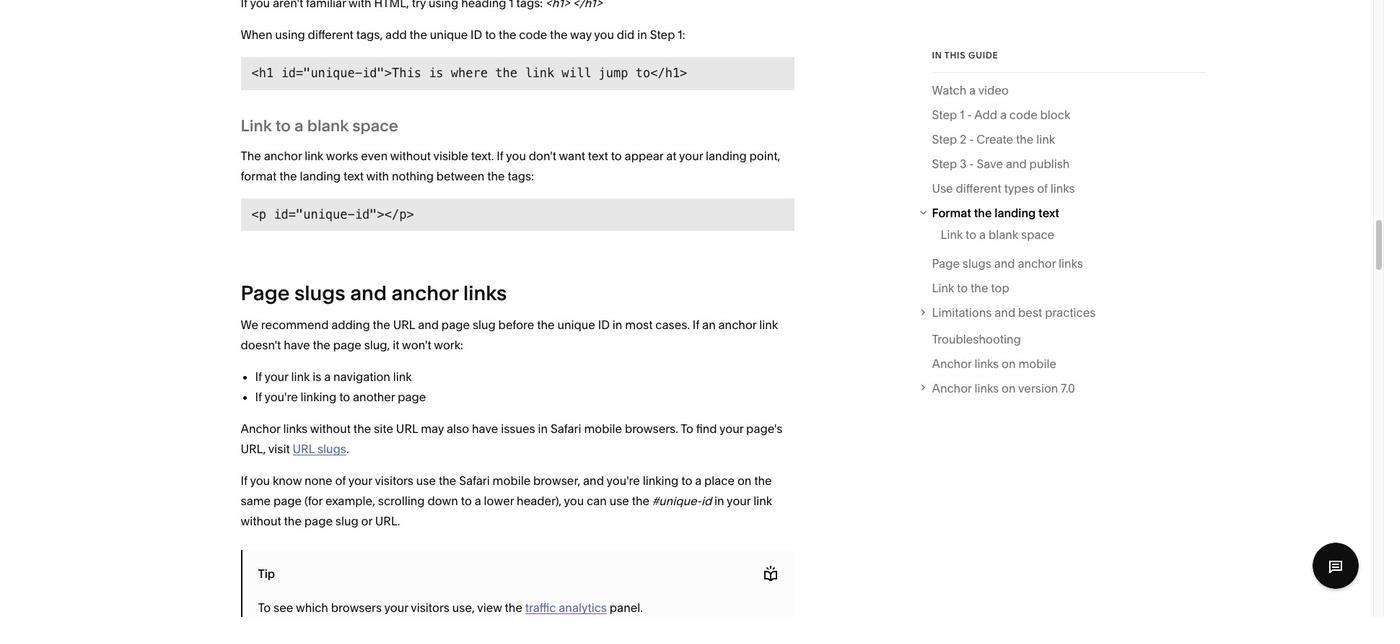 Task type: locate. For each thing, give the bounding box(es) containing it.
visitors up scrolling
[[375, 474, 414, 488]]

space
[[353, 116, 398, 136], [1022, 228, 1055, 242]]

2 vertical spatial mobile
[[493, 474, 531, 488]]

cases.
[[656, 318, 690, 332]]

1 vertical spatial id="unique-
[[274, 207, 355, 221]]

practices
[[1045, 306, 1096, 320]]

1 vertical spatial you're
[[607, 474, 640, 488]]

is inside if your link is a navigation link if you're linking to another page
[[313, 370, 321, 384]]

0 vertical spatial text
[[588, 149, 608, 163]]

use right can
[[610, 494, 629, 508]]

0 horizontal spatial mobile
[[493, 474, 531, 488]]

- right 1
[[968, 108, 972, 122]]

id
[[471, 28, 483, 42], [598, 318, 610, 332]]

1 vertical spatial slug
[[336, 514, 359, 529]]

you up same at left
[[250, 474, 270, 488]]

link right an
[[760, 318, 778, 332]]

slug left 'or'
[[336, 514, 359, 529]]

1 horizontal spatial link to a blank space
[[941, 228, 1055, 242]]

to right "down"
[[461, 494, 472, 508]]

links inside anchor links without the site url may also have issues in safari mobile browsers. to find your page's url, visit
[[283, 422, 308, 436]]

code
[[519, 28, 547, 42], [1010, 108, 1038, 122]]

1 vertical spatial link
[[941, 228, 963, 242]]

mobile up lower
[[493, 474, 531, 488]]

traffic analytics link
[[525, 601, 607, 615]]

step left 1:
[[650, 28, 675, 42]]

on down anchor links on mobile link
[[1002, 381, 1016, 396]]

and up types
[[1006, 157, 1027, 171]]

anchor down link to a blank space link on the top right
[[1018, 257, 1056, 271]]

links up visit
[[283, 422, 308, 436]]

1 horizontal spatial blank
[[989, 228, 1019, 242]]

anchor right an
[[719, 318, 757, 332]]

the inside "link"
[[974, 206, 992, 220]]

1 horizontal spatial mobile
[[584, 422, 622, 436]]

0 horizontal spatial you're
[[265, 390, 298, 404]]

slugs up recommend
[[295, 281, 346, 306]]

0 vertical spatial to
[[681, 422, 694, 436]]

1 vertical spatial page slugs and anchor links
[[241, 281, 507, 306]]

linking down navigation
[[301, 390, 337, 404]]

link down the format
[[941, 228, 963, 242]]

link up limitations
[[932, 281, 955, 296]]

1 horizontal spatial slug
[[473, 318, 496, 332]]

link up the
[[241, 116, 272, 136]]

none
[[305, 474, 333, 488]]

1 vertical spatial linking
[[643, 474, 679, 488]]

step left 2
[[932, 132, 958, 147]]

1 horizontal spatial id
[[598, 318, 610, 332]]

0 vertical spatial id="unique-
[[281, 66, 362, 80]]

mobile inside anchor links without the site url may also have issues in safari mobile browsers. to find your page's url, visit
[[584, 422, 622, 436]]

save
[[977, 157, 1004, 171]]

your inside if you know none of your visitors use the safari mobile browser, and you're linking to a place on the same page (for example, scrolling down to a lower header), you can use the
[[348, 474, 372, 488]]

on inside dropdown button
[[1002, 381, 1016, 396]]

the left way
[[550, 28, 568, 42]]

different down "save"
[[956, 181, 1002, 196]]

your right find
[[720, 422, 744, 436]]

id="unique-
[[281, 66, 362, 80], [274, 207, 355, 221]]

of right none
[[335, 474, 346, 488]]

url up "it"
[[393, 318, 415, 332]]

link to a blank space down format the landing text
[[941, 228, 1055, 242]]

and inside "link"
[[1006, 157, 1027, 171]]

1 horizontal spatial space
[[1022, 228, 1055, 242]]

links up format the landing text dropdown button
[[1051, 181, 1075, 196]]

anchor inside anchor links on version 7.0 link
[[932, 381, 972, 396]]

use
[[416, 474, 436, 488], [610, 494, 629, 508]]

1 horizontal spatial you're
[[607, 474, 640, 488]]

slug inside we recommend adding the url and page slug before the unique id in most cases. if an anchor link doesn't have the page slug, it won't work:
[[473, 318, 496, 332]]

page slugs and anchor links up top
[[932, 257, 1084, 271]]

- inside step 1 - add a code block link
[[968, 108, 972, 122]]

safari up lower
[[459, 474, 490, 488]]

1 vertical spatial use
[[610, 494, 629, 508]]

1 vertical spatial different
[[956, 181, 1002, 196]]

an
[[703, 318, 716, 332]]

browser,
[[534, 474, 581, 488]]

the
[[241, 149, 261, 163]]

0 vertical spatial is
[[429, 66, 444, 80]]

1 horizontal spatial to
[[681, 422, 694, 436]]

and inside if you know none of your visitors use the safari mobile browser, and you're linking to a place on the same page (for example, scrolling down to a lower header), you can use the
[[583, 474, 604, 488]]

step inside step 1 - add a code block link
[[932, 108, 958, 122]]

limitations and best practices button
[[917, 303, 1206, 323]]

1 horizontal spatial linking
[[643, 474, 679, 488]]

link
[[525, 66, 555, 80], [1037, 132, 1056, 147], [305, 149, 324, 163], [760, 318, 778, 332], [291, 370, 310, 384], [393, 370, 412, 384], [754, 494, 773, 508]]

step inside step 2 - create the link link
[[932, 132, 958, 147]]

1 vertical spatial -
[[970, 132, 974, 147]]

0 horizontal spatial use
[[416, 474, 436, 488]]

to left see
[[258, 601, 271, 615]]

you're up can
[[607, 474, 640, 488]]

0 horizontal spatial blank
[[307, 116, 349, 136]]

is
[[429, 66, 444, 80], [313, 370, 321, 384]]

0 vertical spatial you're
[[265, 390, 298, 404]]

and down top
[[995, 306, 1016, 320]]

page up we
[[241, 281, 290, 306]]

browsers.
[[625, 422, 679, 436]]

slug left before
[[473, 318, 496, 332]]

your
[[679, 149, 703, 163], [265, 370, 288, 384], [720, 422, 744, 436], [348, 474, 372, 488], [727, 494, 751, 508], [384, 601, 408, 615]]

to up <h1 id="unique-id">this is where the link will jump to</h1>
[[485, 28, 496, 42]]

step for step 1 - add a code block
[[932, 108, 958, 122]]

page down adding at the left bottom of page
[[333, 338, 362, 352]]

1 vertical spatial is
[[313, 370, 321, 384]]

url right visit
[[293, 442, 315, 456]]

1 horizontal spatial text
[[588, 149, 608, 163]]

0 vertical spatial -
[[968, 108, 972, 122]]

to
[[681, 422, 694, 436], [258, 601, 271, 615]]

different left "tags,"
[[308, 28, 354, 42]]

of
[[1038, 181, 1048, 196], [335, 474, 346, 488]]

space down format the landing text dropdown button
[[1022, 228, 1055, 242]]

links down anchor links on mobile link
[[975, 381, 999, 396]]

safari inside anchor links without the site url may also have issues in safari mobile browsers. to find your page's url, visit
[[551, 422, 582, 436]]

1 vertical spatial url
[[396, 422, 418, 436]]

did
[[617, 28, 635, 42]]

guide
[[969, 50, 999, 61]]

you're up visit
[[265, 390, 298, 404]]

linking up #unique-
[[643, 474, 679, 488]]

unique inside we recommend adding the url and page slug before the unique id in most cases. if an anchor link doesn't have the page slug, it won't work:
[[558, 318, 596, 332]]

text down 'publish'
[[1039, 206, 1060, 220]]

0 vertical spatial id
[[471, 28, 483, 42]]

1 vertical spatial anchor
[[932, 381, 972, 396]]

if you know none of your visitors use the safari mobile browser, and you're linking to a place on the same page (for example, scrolling down to a lower header), you can use the
[[241, 474, 772, 508]]

your inside in your link without the page slug or url.
[[727, 494, 751, 508]]

unique right before
[[558, 318, 596, 332]]

have down recommend
[[284, 338, 310, 352]]

format the landing text link
[[932, 203, 1206, 223]]

0 vertical spatial use
[[416, 474, 436, 488]]

2 vertical spatial url
[[293, 442, 315, 456]]

links up practices
[[1059, 257, 1084, 271]]

safari right 'issues'
[[551, 422, 582, 436]]

1 horizontal spatial safari
[[551, 422, 582, 436]]

your inside the anchor link works even without visible text. if you don't want text to appear at your landing point, format the landing text with nothing between the tags:
[[679, 149, 703, 163]]

the right add
[[410, 28, 427, 42]]

most
[[625, 318, 653, 332]]

to down navigation
[[339, 390, 350, 404]]

use different types of links link
[[932, 178, 1075, 203]]

page slugs and anchor links up adding at the left bottom of page
[[241, 281, 507, 306]]

1 vertical spatial page
[[241, 281, 290, 306]]

1 horizontal spatial of
[[1038, 181, 1048, 196]]

1 horizontal spatial unique
[[558, 318, 596, 332]]

1 vertical spatial on
[[1002, 381, 1016, 396]]

your inside anchor links without the site url may also have issues in safari mobile browsers. to find your page's url, visit
[[720, 422, 744, 436]]

without up nothing
[[390, 149, 431, 163]]

visitors
[[375, 474, 414, 488], [411, 601, 450, 615]]

visitors left use,
[[411, 601, 450, 615]]

anchor down troubleshooting link
[[932, 357, 972, 371]]

0 horizontal spatial linking
[[301, 390, 337, 404]]

1 vertical spatial code
[[1010, 108, 1038, 122]]

2 horizontal spatial text
[[1039, 206, 1060, 220]]

7.0
[[1061, 381, 1075, 396]]

<h1 id="unique-id">this is where the link will jump to</h1>
[[252, 66, 688, 80]]

0 horizontal spatial to
[[258, 601, 271, 615]]

<h1
[[252, 66, 274, 80]]

link inside the anchor link works even without visible text. if you don't want text to appear at your landing point, format the landing text with nothing between the tags:
[[305, 149, 324, 163]]

2 vertical spatial anchor
[[241, 422, 281, 436]]

1 horizontal spatial page
[[932, 257, 960, 271]]

1 vertical spatial of
[[335, 474, 346, 488]]

landing
[[706, 149, 747, 163], [300, 169, 341, 183], [995, 206, 1036, 220]]

- for save
[[970, 157, 974, 171]]

step left 1
[[932, 108, 958, 122]]

landing down types
[[995, 206, 1036, 220]]

page inside in your link without the page slug or url.
[[305, 514, 333, 529]]

1 vertical spatial without
[[310, 422, 351, 436]]

which
[[296, 601, 328, 615]]

mobile inside if you know none of your visitors use the safari mobile browser, and you're linking to a place on the same page (for example, scrolling down to a lower header), you can use the
[[493, 474, 531, 488]]

anchor down anchor links on mobile link
[[932, 381, 972, 396]]

is for a
[[313, 370, 321, 384]]

safari
[[551, 422, 582, 436], [459, 474, 490, 488]]

in your link without the page slug or url.
[[241, 494, 773, 529]]

code left way
[[519, 28, 547, 42]]

anchor links without the site url may also have issues in safari mobile browsers. to find your page's url, visit
[[241, 422, 783, 456]]

anchor inside anchor links on mobile link
[[932, 357, 972, 371]]

step inside step 3 - save and publish "link"
[[932, 157, 958, 171]]

if inside we recommend adding the url and page slug before the unique id in most cases. if an anchor link doesn't have the page slug, it won't work:
[[693, 318, 700, 332]]

links up before
[[463, 281, 507, 306]]

1 horizontal spatial have
[[472, 422, 498, 436]]

create
[[977, 132, 1014, 147]]

format
[[932, 206, 972, 220]]

in right id
[[715, 494, 725, 508]]

link to a blank space up works
[[241, 116, 398, 136]]

1 horizontal spatial use
[[610, 494, 629, 508]]

tags:
[[508, 169, 534, 183]]

2 vertical spatial slugs
[[318, 442, 346, 456]]

mobile
[[1019, 357, 1057, 371], [584, 422, 622, 436], [493, 474, 531, 488]]

1 horizontal spatial without
[[310, 422, 351, 436]]

of inside if you know none of your visitors use the safari mobile browser, and you're linking to a place on the same page (for example, scrolling down to a lower header), you can use the
[[335, 474, 346, 488]]

page down know
[[274, 494, 302, 508]]

link down recommend
[[291, 370, 310, 384]]

and inside we recommend adding the url and page slug before the unique id in most cases. if an anchor link doesn't have the page slug, it won't work:
[[418, 318, 439, 332]]

0 horizontal spatial without
[[241, 514, 281, 529]]

to up format
[[276, 116, 291, 136]]

text
[[588, 149, 608, 163], [344, 169, 364, 183], [1039, 206, 1060, 220]]

a inside if your link is a navigation link if you're linking to another page
[[324, 370, 331, 384]]

without inside in your link without the page slug or url.
[[241, 514, 281, 529]]

anchor links on version 7.0 link
[[932, 378, 1206, 398]]

browsers
[[331, 601, 382, 615]]

1 horizontal spatial page slugs and anchor links
[[932, 257, 1084, 271]]

0 vertical spatial safari
[[551, 422, 582, 436]]

slugs
[[963, 257, 992, 271], [295, 281, 346, 306], [318, 442, 346, 456]]

you're inside if you know none of your visitors use the safari mobile browser, and you're linking to a place on the same page (for example, scrolling down to a lower header), you can use the
[[607, 474, 640, 488]]

your right at
[[679, 149, 703, 163]]

troubleshooting link
[[932, 329, 1021, 354]]

if your link is a navigation link if you're linking to another page
[[255, 370, 426, 404]]

types
[[1005, 181, 1035, 196]]

url slugs .
[[293, 442, 349, 456]]

links
[[1051, 181, 1075, 196], [1059, 257, 1084, 271], [463, 281, 507, 306], [975, 357, 999, 371], [975, 381, 999, 396], [283, 422, 308, 436]]

link to a blank space link
[[941, 225, 1055, 249]]

slug,
[[364, 338, 390, 352]]

visit
[[268, 442, 290, 456]]

version
[[1019, 381, 1059, 396]]

blank
[[307, 116, 349, 136], [989, 228, 1019, 242]]

you up tags: on the left
[[506, 149, 526, 163]]

2 vertical spatial -
[[970, 157, 974, 171]]

link left works
[[305, 149, 324, 163]]

and up can
[[583, 474, 604, 488]]

anchor inside anchor links without the site url may also have issues in safari mobile browsers. to find your page's url, visit
[[241, 422, 281, 436]]

watch a video link
[[932, 80, 1009, 105]]

0 vertical spatial link to a blank space
[[241, 116, 398, 136]]

0 vertical spatial of
[[1038, 181, 1048, 196]]

your down "doesn't"
[[265, 370, 288, 384]]

the up link to a blank space link on the top right
[[974, 206, 992, 220]]

0 vertical spatial blank
[[307, 116, 349, 136]]

- inside step 2 - create the link link
[[970, 132, 974, 147]]

anchor for anchor links on version 7.0
[[932, 381, 972, 396]]

2 vertical spatial without
[[241, 514, 281, 529]]

0 vertical spatial visitors
[[375, 474, 414, 488]]

the
[[410, 28, 427, 42], [499, 28, 517, 42], [550, 28, 568, 42], [495, 66, 518, 80], [1017, 132, 1034, 147], [279, 169, 297, 183], [487, 169, 505, 183], [974, 206, 992, 220], [971, 281, 989, 296], [373, 318, 391, 332], [537, 318, 555, 332], [313, 338, 331, 352], [354, 422, 371, 436], [439, 474, 457, 488], [755, 474, 772, 488], [632, 494, 650, 508], [284, 514, 302, 529], [505, 601, 523, 615]]

link right id
[[754, 494, 773, 508]]

use up "down"
[[416, 474, 436, 488]]

in inside anchor links without the site url may also have issues in safari mobile browsers. to find your page's url, visit
[[538, 422, 548, 436]]

link left will
[[525, 66, 555, 80]]

2 vertical spatial on
[[738, 474, 752, 488]]

0 vertical spatial anchor
[[932, 357, 972, 371]]

2 vertical spatial landing
[[995, 206, 1036, 220]]

if
[[497, 149, 504, 163], [693, 318, 700, 332], [255, 370, 262, 384], [255, 390, 262, 404], [241, 474, 248, 488]]

0 horizontal spatial slug
[[336, 514, 359, 529]]

0 vertical spatial mobile
[[1019, 357, 1057, 371]]

0 horizontal spatial safari
[[459, 474, 490, 488]]

1 vertical spatial blank
[[989, 228, 1019, 242]]

to inside the anchor link works even without visible text. if you don't want text to appear at your landing point, format the landing text with nothing between the tags:
[[611, 149, 622, 163]]

have inside we recommend adding the url and page slug before the unique id in most cases. if an anchor link doesn't have the page slug, it won't work:
[[284, 338, 310, 352]]

0 horizontal spatial of
[[335, 474, 346, 488]]

page down (for
[[305, 514, 333, 529]]

in
[[638, 28, 647, 42], [613, 318, 623, 332], [538, 422, 548, 436], [715, 494, 725, 508]]

1 vertical spatial unique
[[558, 318, 596, 332]]

a
[[970, 83, 976, 97], [1001, 108, 1007, 122], [295, 116, 304, 136], [980, 228, 986, 242], [324, 370, 331, 384], [695, 474, 702, 488], [475, 494, 481, 508]]

0 horizontal spatial id
[[471, 28, 483, 42]]

slugs up the link to the top
[[963, 257, 992, 271]]

on
[[1002, 357, 1016, 371], [1002, 381, 1016, 396], [738, 474, 752, 488]]

- right 3
[[970, 157, 974, 171]]

0 vertical spatial space
[[353, 116, 398, 136]]

blank up works
[[307, 116, 349, 136]]

id
[[702, 494, 712, 508]]

id"></p>
[[355, 207, 414, 221]]

issues
[[501, 422, 535, 436]]

0 vertical spatial without
[[390, 149, 431, 163]]

2 vertical spatial text
[[1039, 206, 1060, 220]]

1 vertical spatial safari
[[459, 474, 490, 488]]

slugs up none
[[318, 442, 346, 456]]

to see which browsers your visitors use, view the traffic analytics panel.
[[258, 601, 643, 615]]

0 vertical spatial unique
[[430, 28, 468, 42]]

to left the appear
[[611, 149, 622, 163]]

mobile up version
[[1019, 357, 1057, 371]]

on for version
[[1002, 381, 1016, 396]]

1 vertical spatial id
[[598, 318, 610, 332]]

2 horizontal spatial without
[[390, 149, 431, 163]]

the left site
[[354, 422, 371, 436]]

find
[[696, 422, 717, 436]]

lower
[[484, 494, 514, 508]]

2 vertical spatial link
[[932, 281, 955, 296]]

page
[[442, 318, 470, 332], [333, 338, 362, 352], [398, 390, 426, 404], [274, 494, 302, 508], [305, 514, 333, 529]]

0 horizontal spatial code
[[519, 28, 547, 42]]

step for step 3 - save and publish
[[932, 157, 958, 171]]

your down "place"
[[727, 494, 751, 508]]

url right site
[[396, 422, 418, 436]]

is left navigation
[[313, 370, 321, 384]]

- inside step 3 - save and publish "link"
[[970, 157, 974, 171]]

1 vertical spatial mobile
[[584, 422, 622, 436]]

text right want
[[588, 149, 608, 163]]

url inside anchor links without the site url may also have issues in safari mobile browsers. to find your page's url, visit
[[396, 422, 418, 436]]

url.
[[375, 514, 400, 529]]

linking inside if you know none of your visitors use the safari mobile browser, and you're linking to a place on the same page (for example, scrolling down to a lower header), you can use the
[[643, 474, 679, 488]]

0 horizontal spatial have
[[284, 338, 310, 352]]

0 vertical spatial linking
[[301, 390, 337, 404]]

step left 3
[[932, 157, 958, 171]]

2 horizontal spatial landing
[[995, 206, 1036, 220]]

(for
[[305, 494, 323, 508]]



Task type: describe. For each thing, give the bounding box(es) containing it.
anchor links on version 7.0
[[932, 381, 1075, 396]]

<p
[[252, 207, 266, 221]]

tags,
[[356, 28, 383, 42]]

won't
[[402, 338, 432, 352]]

slug inside in your link without the page slug or url.
[[336, 514, 359, 529]]

format
[[241, 169, 277, 183]]

link up 'publish'
[[1037, 132, 1056, 147]]

url slugs link
[[293, 442, 346, 456]]

0 vertical spatial page
[[932, 257, 960, 271]]

text.
[[471, 149, 494, 163]]

example,
[[326, 494, 375, 508]]

if inside the anchor link works even without visible text. if you don't want text to appear at your landing point, format the landing text with nothing between the tags:
[[497, 149, 504, 163]]

the inside in your link without the page slug or url.
[[284, 514, 302, 529]]

also
[[447, 422, 469, 436]]

visible
[[434, 149, 469, 163]]

your inside if your link is a navigation link if you're linking to another page
[[265, 370, 288, 384]]

nothing
[[392, 169, 434, 183]]

0 vertical spatial slugs
[[963, 257, 992, 271]]

in this guide
[[932, 50, 999, 61]]

link to the top
[[932, 281, 1010, 296]]

0 horizontal spatial text
[[344, 169, 364, 183]]

want
[[559, 149, 585, 163]]

in inside in your link without the page slug or url.
[[715, 494, 725, 508]]

limitations
[[932, 306, 992, 320]]

to down the format
[[966, 228, 977, 242]]

scrolling
[[378, 494, 425, 508]]

0 vertical spatial code
[[519, 28, 547, 42]]

and inside dropdown button
[[995, 306, 1016, 320]]

link down "it"
[[393, 370, 412, 384]]

without inside the anchor link works even without visible text. if you don't want text to appear at your landing point, format the landing text with nothing between the tags:
[[390, 149, 431, 163]]

at
[[667, 149, 677, 163]]

visitors inside if you know none of your visitors use the safari mobile browser, and you're linking to a place on the same page (for example, scrolling down to a lower header), you can use the
[[375, 474, 414, 488]]

without inside anchor links without the site url may also have issues in safari mobile browsers. to find your page's url, visit
[[310, 422, 351, 436]]

anchor links on mobile
[[932, 357, 1057, 371]]

video
[[979, 83, 1009, 97]]

in inside we recommend adding the url and page slug before the unique id in most cases. if an anchor link doesn't have the page slug, it won't work:
[[613, 318, 623, 332]]

url inside we recommend adding the url and page slug before the unique id in most cases. if an anchor link doesn't have the page slug, it won't work:
[[393, 318, 415, 332]]

analytics
[[559, 601, 607, 615]]

page's
[[747, 422, 783, 436]]

the right view
[[505, 601, 523, 615]]

we recommend adding the url and page slug before the unique id in most cases. if an anchor link doesn't have the page slug, it won't work:
[[241, 318, 778, 352]]

the left #unique-
[[632, 494, 650, 508]]

to</h1>
[[636, 66, 688, 80]]

0 vertical spatial link
[[241, 116, 272, 136]]

don't
[[529, 149, 557, 163]]

add
[[975, 108, 998, 122]]

anchor for anchor links without the site url may also have issues in safari mobile browsers. to find your page's url, visit
[[241, 422, 281, 436]]

step for step 2 - create the link
[[932, 132, 958, 147]]

publish
[[1030, 157, 1070, 171]]

the right where
[[495, 66, 518, 80]]

on inside if you know none of your visitors use the safari mobile browser, and you're linking to a place on the same page (for example, scrolling down to a lower header), you can use the
[[738, 474, 752, 488]]

link for link to a blank space link on the top right
[[941, 228, 963, 242]]

add
[[386, 28, 407, 42]]

#unique-
[[653, 494, 702, 508]]

the up slug,
[[373, 318, 391, 332]]

if inside if you know none of your visitors use the safari mobile browser, and you're linking to a place on the same page (for example, scrolling down to a lower header), you can use the
[[241, 474, 248, 488]]

your right browsers
[[384, 601, 408, 615]]

1 horizontal spatial different
[[956, 181, 1002, 196]]

id inside we recommend adding the url and page slug before the unique id in most cases. if an anchor link doesn't have the page slug, it won't work:
[[598, 318, 610, 332]]

you left can
[[564, 494, 584, 508]]

another
[[353, 390, 395, 404]]

0 vertical spatial page slugs and anchor links
[[932, 257, 1084, 271]]

page inside if your link is a navigation link if you're linking to another page
[[398, 390, 426, 404]]

link for link to the top link
[[932, 281, 955, 296]]

link inside in your link without the page slug or url.
[[754, 494, 773, 508]]

id">this
[[362, 66, 422, 80]]

anchor inside the anchor link works even without visible text. if you don't want text to appear at your landing point, format the landing text with nothing between the tags:
[[264, 149, 302, 163]]

best
[[1019, 306, 1043, 320]]

step 2 - create the link link
[[932, 129, 1056, 154]]

limitations and best practices
[[932, 306, 1096, 320]]

page slugs and anchor links link
[[932, 254, 1084, 278]]

format the landing text
[[932, 206, 1060, 220]]

the right before
[[537, 318, 555, 332]]

2 horizontal spatial mobile
[[1019, 357, 1057, 371]]

3
[[960, 157, 967, 171]]

is for where
[[429, 66, 444, 80]]

linking inside if your link is a navigation link if you're linking to another page
[[301, 390, 337, 404]]

page inside if you know none of your visitors use the safari mobile browser, and you're linking to a place on the same page (for example, scrolling down to a lower header), you can use the
[[274, 494, 302, 508]]

to up limitations
[[957, 281, 968, 296]]

link to the top link
[[932, 278, 1010, 303]]

it
[[393, 338, 400, 352]]

step 2 - create the link
[[932, 132, 1056, 147]]

anchor for anchor links on mobile
[[932, 357, 972, 371]]

the left top
[[971, 281, 989, 296]]

know
[[273, 474, 302, 488]]

format the landing text button
[[917, 203, 1206, 223]]

to inside anchor links without the site url may also have issues in safari mobile browsers. to find your page's url, visit
[[681, 422, 694, 436]]

- for create
[[970, 132, 974, 147]]

navigation
[[334, 370, 391, 384]]

jump
[[599, 66, 628, 80]]

point,
[[750, 149, 781, 163]]

0 vertical spatial landing
[[706, 149, 747, 163]]

1 vertical spatial to
[[258, 601, 271, 615]]

id="unique- for id">this
[[281, 66, 362, 80]]

step 1 - add a code block link
[[932, 105, 1071, 129]]

links inside dropdown button
[[975, 381, 999, 396]]

to up '#unique-id'
[[682, 474, 693, 488]]

1 horizontal spatial code
[[1010, 108, 1038, 122]]

and up top
[[995, 257, 1016, 271]]

place
[[705, 474, 735, 488]]

id="unique- for id"></p>
[[274, 207, 355, 221]]

block
[[1041, 108, 1071, 122]]

anchor inside we recommend adding the url and page slug before the unique id in most cases. if an anchor link doesn't have the page slug, it won't work:
[[719, 318, 757, 332]]

link inside we recommend adding the url and page slug before the unique id in most cases. if an anchor link doesn't have the page slug, it won't work:
[[760, 318, 778, 332]]

0 horizontal spatial page slugs and anchor links
[[241, 281, 507, 306]]

you inside the anchor link works even without visible text. if you don't want text to appear at your landing point, format the landing text with nothing between the tags:
[[506, 149, 526, 163]]

the up "down"
[[439, 474, 457, 488]]

tip
[[258, 567, 275, 581]]

the right create
[[1017, 132, 1034, 147]]

use
[[932, 181, 953, 196]]

appear
[[625, 149, 664, 163]]

anchor up won't
[[392, 281, 459, 306]]

0 horizontal spatial different
[[308, 28, 354, 42]]

0 horizontal spatial unique
[[430, 28, 468, 42]]

have inside anchor links without the site url may also have issues in safari mobile browsers. to find your page's url, visit
[[472, 422, 498, 436]]

the right format
[[279, 169, 297, 183]]

panel.
[[610, 601, 643, 615]]

of inside use different types of links link
[[1038, 181, 1048, 196]]

same
[[241, 494, 271, 508]]

header),
[[517, 494, 562, 508]]

#unique-id
[[653, 494, 712, 508]]

in right did
[[638, 28, 647, 42]]

links down troubleshooting link
[[975, 357, 999, 371]]

1 vertical spatial landing
[[300, 169, 341, 183]]

and up adding at the left bottom of page
[[350, 281, 387, 306]]

url,
[[241, 442, 266, 456]]

landing inside "link"
[[995, 206, 1036, 220]]

may
[[421, 422, 444, 436]]

you're inside if your link is a navigation link if you're linking to another page
[[265, 390, 298, 404]]

where
[[451, 66, 488, 80]]

between
[[437, 169, 485, 183]]

watch a video
[[932, 83, 1009, 97]]

see
[[274, 601, 293, 615]]

the anchor link works even without visible text. if you don't want text to appear at your landing point, format the landing text with nothing between the tags:
[[241, 149, 781, 183]]

the inside anchor links without the site url may also have issues in safari mobile browsers. to find your page's url, visit
[[354, 422, 371, 436]]

0 horizontal spatial page
[[241, 281, 290, 306]]

step 3 - save and publish link
[[932, 154, 1070, 178]]

when
[[241, 28, 273, 42]]

site
[[374, 422, 393, 436]]

1 vertical spatial visitors
[[411, 601, 450, 615]]

the up <h1 id="unique-id">this is where the link will jump to</h1>
[[499, 28, 517, 42]]

2
[[960, 132, 967, 147]]

text inside "link"
[[1039, 206, 1060, 220]]

when using different tags, add the unique id to the code the way you did in step 1:
[[241, 28, 685, 42]]

the down text.
[[487, 169, 505, 183]]

- for add
[[968, 108, 972, 122]]

use different types of links
[[932, 181, 1075, 196]]

1 vertical spatial slugs
[[295, 281, 346, 306]]

this
[[945, 50, 966, 61]]

to inside if your link is a navigation link if you're linking to another page
[[339, 390, 350, 404]]

page up the work:
[[442, 318, 470, 332]]

the down recommend
[[313, 338, 331, 352]]

traffic
[[525, 601, 556, 615]]

1 vertical spatial link to a blank space
[[941, 228, 1055, 242]]

down
[[428, 494, 458, 508]]

on for mobile
[[1002, 357, 1016, 371]]

view
[[477, 601, 502, 615]]

anchor links on version 7.0 button
[[917, 378, 1206, 398]]

you left did
[[594, 28, 614, 42]]

the right "place"
[[755, 474, 772, 488]]

can
[[587, 494, 607, 508]]

work:
[[434, 338, 463, 352]]

<p id="unique-id"></p>
[[252, 207, 414, 221]]

safari inside if you know none of your visitors use the safari mobile browser, and you're linking to a place on the same page (for example, scrolling down to a lower header), you can use the
[[459, 474, 490, 488]]



Task type: vqa. For each thing, say whether or not it's contained in the screenshot.
stores:
no



